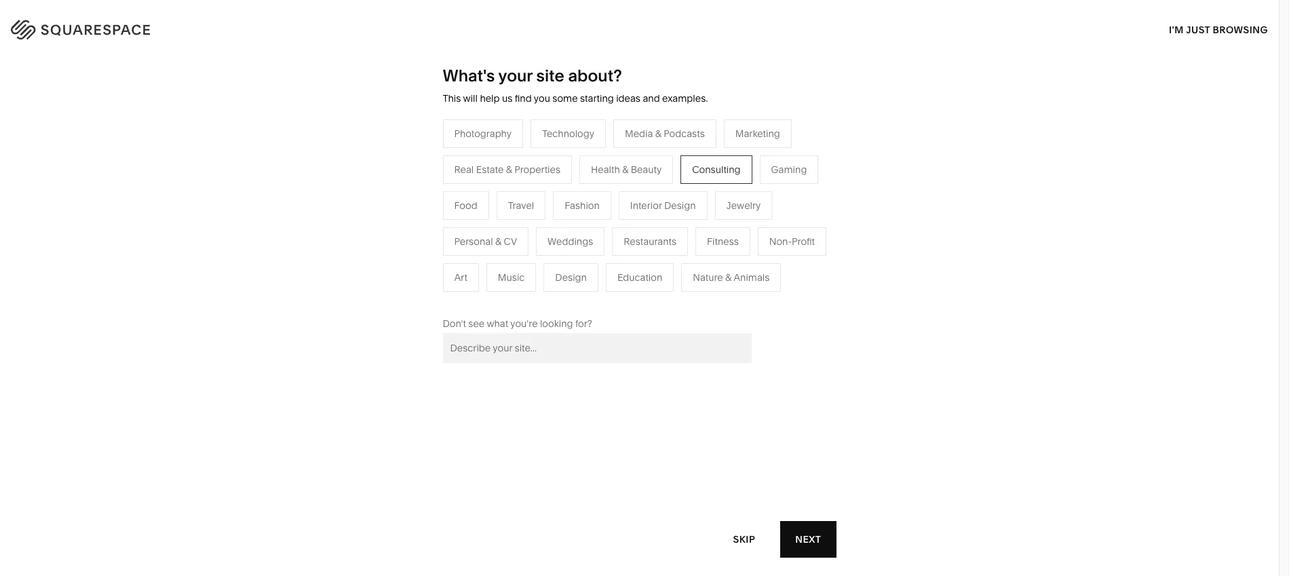 Task type: locate. For each thing, give the bounding box(es) containing it.
Real Estate & Properties radio
[[443, 155, 572, 184]]

podcasts down 'examples.'
[[664, 128, 705, 140]]

0 vertical spatial restaurants
[[491, 209, 544, 221]]

0 vertical spatial animals
[[675, 209, 711, 221]]

Art radio
[[443, 263, 479, 292]]

fitness up nature & animals option
[[707, 235, 739, 248]]

0 vertical spatial media & podcasts
[[625, 128, 705, 140]]

and
[[643, 92, 660, 105]]

& down fitness radio
[[726, 271, 732, 284]]

technology
[[543, 128, 595, 140]]

real up the 'food' radio
[[455, 163, 474, 176]]

next
[[796, 533, 822, 546]]

estate inside option
[[476, 163, 504, 176]]

media & podcasts down 'restaurants' link
[[491, 229, 571, 242]]

1 vertical spatial animals
[[734, 271, 770, 284]]

properties up the travel link
[[515, 163, 561, 176]]

0 vertical spatial nature
[[634, 209, 664, 221]]

nature
[[634, 209, 664, 221], [693, 271, 724, 284]]

1 vertical spatial weddings
[[491, 270, 536, 282]]

Personal & CV radio
[[443, 227, 529, 256]]

estate down weddings link on the top of page
[[513, 290, 540, 303]]

starting
[[580, 92, 614, 105]]

weddings
[[548, 235, 594, 248], [491, 270, 536, 282]]

nature down fitness radio
[[693, 271, 724, 284]]

non-
[[770, 235, 792, 248], [410, 250, 433, 262]]

degraw image
[[459, 464, 820, 576]]

don't
[[443, 318, 466, 330]]

0 vertical spatial media
[[625, 128, 653, 140]]

health
[[591, 163, 620, 176]]

nature & animals link
[[634, 209, 724, 221]]

media & podcasts inside option
[[625, 128, 705, 140]]

restaurants
[[491, 209, 544, 221], [624, 235, 677, 248]]

marketing
[[736, 128, 781, 140]]

real estate & properties up looking on the left bottom of the page
[[491, 290, 597, 303]]

& right health
[[623, 163, 629, 176]]

podcasts down 'restaurants' link
[[530, 229, 571, 242]]

animals
[[675, 209, 711, 221], [734, 271, 770, 284]]

browsing
[[1214, 23, 1269, 36]]

1 horizontal spatial media
[[625, 128, 653, 140]]

fitness
[[634, 229, 666, 242], [707, 235, 739, 248]]

0 horizontal spatial podcasts
[[530, 229, 571, 242]]

what's
[[443, 66, 495, 86]]

0 vertical spatial podcasts
[[664, 128, 705, 140]]

site
[[537, 66, 565, 86]]

design
[[665, 199, 696, 212], [556, 271, 587, 284]]

properties inside option
[[515, 163, 561, 176]]

podcasts
[[664, 128, 705, 140], [530, 229, 571, 242]]

properties up for?
[[551, 290, 597, 303]]

events
[[491, 250, 521, 262]]

0 horizontal spatial nature
[[634, 209, 664, 221]]

Fitness radio
[[696, 227, 751, 256]]

real inside 'real estate & properties' option
[[455, 163, 474, 176]]

& up the travel link
[[506, 163, 512, 176]]

i'm just browsing link
[[1170, 11, 1269, 48]]

restaurants down the travel link
[[491, 209, 544, 221]]

0 vertical spatial weddings
[[548, 235, 594, 248]]

squarespace logo link
[[27, 16, 274, 38]]

media & podcasts down and
[[625, 128, 705, 140]]

Jewelry radio
[[715, 191, 773, 220]]

your
[[499, 66, 533, 86]]

& right community
[[402, 250, 408, 262]]

0 horizontal spatial media
[[491, 229, 519, 242]]

Don't see what you're looking for? field
[[443, 333, 752, 363]]

fitness down the interior
[[634, 229, 666, 242]]

& left cv
[[496, 235, 502, 248]]

1 vertical spatial properties
[[551, 290, 597, 303]]

restaurants down the interior
[[624, 235, 677, 248]]

log             in link
[[1230, 21, 1263, 33]]

music
[[498, 271, 525, 284]]

media & podcasts
[[625, 128, 705, 140], [491, 229, 571, 242]]

& down and
[[656, 128, 662, 140]]

real
[[455, 163, 474, 176], [491, 290, 510, 303]]

0 horizontal spatial non-
[[410, 250, 433, 262]]

log
[[1230, 21, 1251, 33]]

0 vertical spatial real estate & properties
[[455, 163, 561, 176]]

Non-Profit radio
[[758, 227, 827, 256]]

will
[[463, 92, 478, 105]]

0 vertical spatial estate
[[476, 163, 504, 176]]

1 horizontal spatial fitness
[[707, 235, 739, 248]]

Weddings radio
[[536, 227, 605, 256]]

don't see what you're looking for?
[[443, 318, 593, 330]]

nature & animals down fitness radio
[[693, 271, 770, 284]]

Fashion radio
[[554, 191, 612, 220]]

restaurants inside option
[[624, 235, 677, 248]]

properties
[[515, 163, 561, 176], [551, 290, 597, 303]]

& up looking on the left bottom of the page
[[543, 290, 549, 303]]

0 horizontal spatial estate
[[476, 163, 504, 176]]

& right cv
[[521, 229, 527, 242]]

what
[[487, 318, 509, 330]]

0 horizontal spatial real
[[455, 163, 474, 176]]

1 horizontal spatial media & podcasts
[[625, 128, 705, 140]]

media inside option
[[625, 128, 653, 140]]

health & beauty
[[591, 163, 662, 176]]

squarespace logo image
[[27, 16, 178, 38]]

cv
[[504, 235, 517, 248]]

home & decor
[[634, 189, 700, 201]]

looking
[[540, 318, 573, 330]]

podcasts inside option
[[664, 128, 705, 140]]

examples.
[[663, 92, 708, 105]]

media up events
[[491, 229, 519, 242]]

1 vertical spatial real
[[491, 290, 510, 303]]

travel up media & podcasts link
[[508, 199, 535, 212]]

1 horizontal spatial animals
[[734, 271, 770, 284]]

&
[[656, 128, 662, 140], [506, 163, 512, 176], [623, 163, 629, 176], [664, 189, 670, 201], [667, 209, 673, 221], [521, 229, 527, 242], [496, 235, 502, 248], [402, 250, 408, 262], [726, 271, 732, 284], [543, 290, 549, 303]]

nature & animals down 'home & decor' link
[[634, 209, 711, 221]]

ideas
[[617, 92, 641, 105]]

real down music
[[491, 290, 510, 303]]

1 horizontal spatial podcasts
[[664, 128, 705, 140]]

Marketing radio
[[724, 119, 792, 148]]

1 vertical spatial restaurants
[[624, 235, 677, 248]]

0 vertical spatial real
[[455, 163, 474, 176]]

animals down decor
[[675, 209, 711, 221]]

& right home
[[664, 189, 670, 201]]

1 vertical spatial nature
[[693, 271, 724, 284]]

fitness inside radio
[[707, 235, 739, 248]]

weddings down events link
[[491, 270, 536, 282]]

animals down fitness radio
[[734, 271, 770, 284]]

1 horizontal spatial nature
[[693, 271, 724, 284]]

weddings up design option
[[548, 235, 594, 248]]

1 vertical spatial design
[[556, 271, 587, 284]]

real estate & properties
[[455, 163, 561, 176], [491, 290, 597, 303]]

0 horizontal spatial media & podcasts
[[491, 229, 571, 242]]

1 vertical spatial media
[[491, 229, 519, 242]]

1 horizontal spatial non-
[[770, 235, 792, 248]]

personal & cv
[[455, 235, 517, 248]]

1 horizontal spatial restaurants
[[624, 235, 677, 248]]

community & non-profits
[[348, 250, 461, 262]]

1 vertical spatial podcasts
[[530, 229, 571, 242]]

0 vertical spatial non-
[[770, 235, 792, 248]]

Education radio
[[606, 263, 674, 292]]

home
[[634, 189, 662, 201]]

1 vertical spatial estate
[[513, 290, 540, 303]]

estate
[[476, 163, 504, 176], [513, 290, 540, 303]]

0 vertical spatial properties
[[515, 163, 561, 176]]

just
[[1187, 23, 1211, 36]]

i'm
[[1170, 23, 1185, 36]]

nature & animals
[[634, 209, 711, 221], [693, 271, 770, 284]]

1 horizontal spatial design
[[665, 199, 696, 212]]

1 horizontal spatial estate
[[513, 290, 540, 303]]

travel
[[491, 189, 517, 201], [508, 199, 535, 212]]

consulting
[[693, 163, 741, 176]]

travel link
[[491, 189, 531, 201]]

real estate & properties up the travel link
[[455, 163, 561, 176]]

travel down 'real estate & properties' option
[[491, 189, 517, 201]]

nature down home
[[634, 209, 664, 221]]

jewelry
[[727, 199, 761, 212]]

Technology radio
[[531, 119, 606, 148]]

photography
[[455, 128, 512, 140]]

log             in
[[1230, 21, 1263, 33]]

you
[[534, 92, 551, 105]]

0 vertical spatial design
[[665, 199, 696, 212]]

1 horizontal spatial weddings
[[548, 235, 594, 248]]

1 vertical spatial media & podcasts
[[491, 229, 571, 242]]

Travel radio
[[497, 191, 546, 220]]

Photography radio
[[443, 119, 524, 148]]

media
[[625, 128, 653, 140], [491, 229, 519, 242]]

this
[[443, 92, 461, 105]]

real estate & properties link
[[491, 290, 611, 303]]

0 horizontal spatial design
[[556, 271, 587, 284]]

art
[[455, 271, 468, 284]]

estate up the travel link
[[476, 163, 504, 176]]

1 vertical spatial nature & animals
[[693, 271, 770, 284]]

events link
[[491, 250, 534, 262]]

food
[[455, 199, 478, 212]]

media up beauty
[[625, 128, 653, 140]]



Task type: describe. For each thing, give the bounding box(es) containing it.
Restaurants radio
[[613, 227, 688, 256]]

community & non-profits link
[[348, 250, 474, 262]]

media & podcasts link
[[491, 229, 584, 242]]

weddings link
[[491, 270, 550, 282]]

Interior Design radio
[[619, 191, 708, 220]]

profit
[[792, 235, 815, 248]]

weddings inside radio
[[548, 235, 594, 248]]

0 horizontal spatial fitness
[[634, 229, 666, 242]]

education
[[618, 271, 663, 284]]

interior design
[[631, 199, 696, 212]]

0 horizontal spatial restaurants
[[491, 209, 544, 221]]

nature & animals inside nature & animals option
[[693, 271, 770, 284]]

0 horizontal spatial weddings
[[491, 270, 536, 282]]

skip button
[[719, 521, 771, 558]]

profits
[[433, 250, 461, 262]]

restaurants link
[[491, 209, 557, 221]]

home & decor link
[[634, 189, 713, 201]]

skip
[[734, 533, 756, 546]]

Media & Podcasts radio
[[614, 119, 717, 148]]

about?
[[569, 66, 622, 86]]

nature inside nature & animals option
[[693, 271, 724, 284]]

non-profit
[[770, 235, 815, 248]]

1 vertical spatial non-
[[410, 250, 433, 262]]

Design radio
[[544, 263, 599, 292]]

travel inside travel radio
[[508, 199, 535, 212]]

some
[[553, 92, 578, 105]]

design inside option
[[556, 271, 587, 284]]

us
[[502, 92, 513, 105]]

what's your site about? this will help us find you some starting ideas and examples.
[[443, 66, 708, 105]]

you're
[[511, 318, 538, 330]]

decor
[[672, 189, 700, 201]]

Nature & Animals radio
[[682, 263, 782, 292]]

non- inside non-profit 'option'
[[770, 235, 792, 248]]

Gaming radio
[[760, 155, 819, 184]]

interior
[[631, 199, 662, 212]]

0 horizontal spatial animals
[[675, 209, 711, 221]]

1 vertical spatial real estate & properties
[[491, 290, 597, 303]]

Consulting radio
[[681, 155, 753, 184]]

beauty
[[631, 163, 662, 176]]

community
[[348, 250, 400, 262]]

next button
[[781, 521, 837, 558]]

Food radio
[[443, 191, 489, 220]]

fitness link
[[634, 229, 679, 242]]

find
[[515, 92, 532, 105]]

degraw element
[[459, 464, 820, 576]]

0 vertical spatial nature & animals
[[634, 209, 711, 221]]

& down home & decor
[[667, 209, 673, 221]]

see
[[469, 318, 485, 330]]

i'm just browsing
[[1170, 23, 1269, 36]]

1 horizontal spatial real
[[491, 290, 510, 303]]

real estate & properties inside option
[[455, 163, 561, 176]]

help
[[480, 92, 500, 105]]

fashion
[[565, 199, 600, 212]]

Music radio
[[487, 263, 537, 292]]

personal
[[455, 235, 493, 248]]

for?
[[576, 318, 593, 330]]

Health & Beauty radio
[[580, 155, 674, 184]]

gaming
[[772, 163, 807, 176]]

in
[[1253, 21, 1263, 33]]

design inside radio
[[665, 199, 696, 212]]

animals inside option
[[734, 271, 770, 284]]



Task type: vqa. For each thing, say whether or not it's contained in the screenshot.
Gaming
yes



